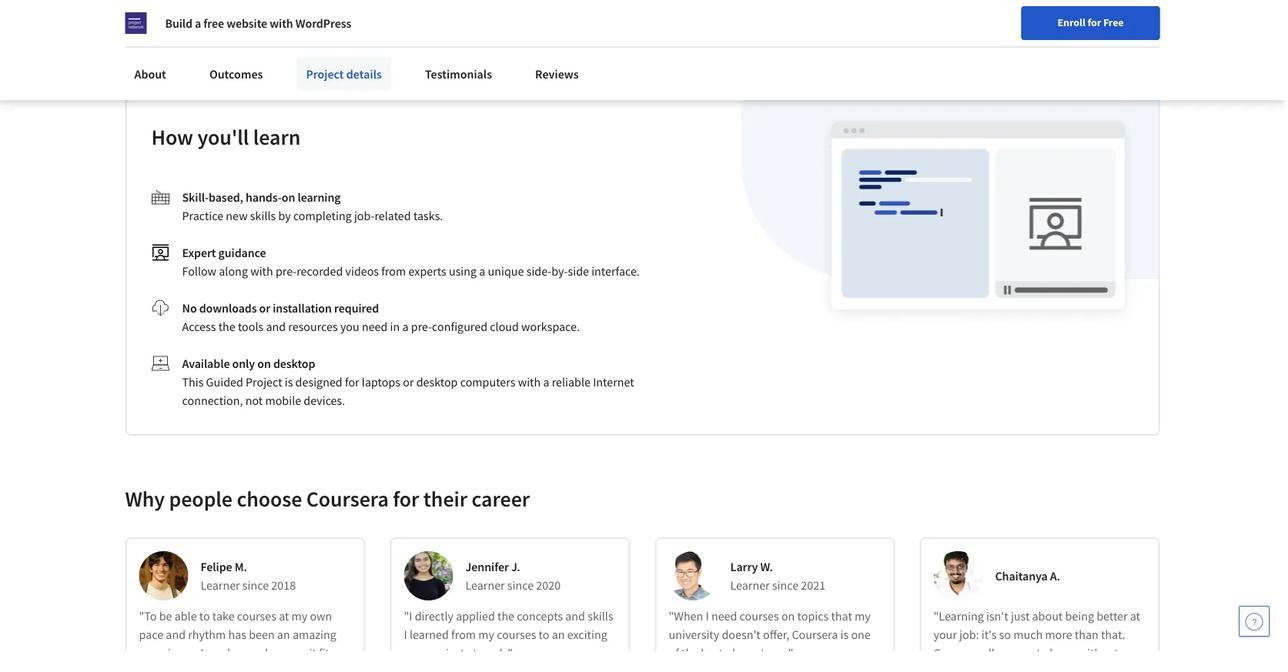 Task type: locate. For each thing, give the bounding box(es) containing it.
from right the videos
[[381, 263, 406, 279]]

2 an from the left
[[552, 627, 565, 642]]

courses up work."
[[497, 627, 536, 642]]

0 vertical spatial skills
[[250, 208, 276, 223]]

using
[[449, 263, 477, 279]]

my up one
[[855, 608, 871, 624]]

1 horizontal spatial project
[[306, 66, 344, 82]]

in
[[390, 319, 400, 334]]

a.
[[1050, 568, 1061, 584]]

and up experience.
[[166, 627, 186, 642]]

1 vertical spatial coursera
[[792, 627, 838, 642]]

to up rhythm
[[199, 608, 210, 624]]

2 vertical spatial on
[[782, 608, 795, 624]]

1 vertical spatial project
[[246, 374, 282, 390]]

from down "applied"
[[451, 627, 476, 642]]

for left their
[[393, 486, 419, 513]]

from
[[381, 263, 406, 279], [451, 627, 476, 642]]

at down 2018
[[279, 608, 289, 624]]

that.
[[1101, 627, 1126, 642]]

coursera inside "learning isn't just about being better at your job: it's so much more than that. coursera allows me to learn witho
[[934, 645, 980, 652]]

skills
[[250, 208, 276, 223], [588, 608, 614, 624]]

since inside larry w. learner since 2021
[[772, 578, 799, 593]]

learned
[[410, 627, 449, 642]]

i inside ""when i need courses on topics that my university doesn't offer, coursera is one of the best places to go.""
[[706, 608, 709, 624]]

for left free
[[1088, 15, 1102, 29]]

1 vertical spatial is
[[841, 627, 849, 642]]

required
[[334, 300, 379, 316]]

reviews link
[[526, 57, 588, 91]]

0 horizontal spatial since
[[243, 578, 269, 593]]

courses up been
[[237, 608, 276, 624]]

my inside ""when i need courses on topics that my university doesn't offer, coursera is one of the best places to go.""
[[855, 608, 871, 624]]

2 horizontal spatial my
[[855, 608, 871, 624]]

skills inside "i directly applied the concepts and skills i learned from my courses to an exciting new project at work."
[[588, 608, 614, 624]]

skill-based, hands-on learning practice new skills by completing job-related tasks.
[[182, 189, 443, 223]]

1 horizontal spatial is
[[841, 627, 849, 642]]

tools
[[238, 319, 264, 334]]

rhythm
[[188, 627, 226, 642]]

learn down has
[[227, 645, 254, 652]]

0 horizontal spatial new
[[226, 208, 248, 223]]

3 learner from the left
[[731, 578, 770, 593]]

at left work."
[[467, 645, 477, 652]]

at
[[279, 608, 289, 624], [1130, 608, 1141, 624], [467, 645, 477, 652]]

with
[[270, 15, 293, 31], [250, 263, 273, 279], [518, 374, 541, 390]]

and
[[266, 319, 286, 334], [566, 608, 585, 624], [166, 627, 186, 642]]

i right "when
[[706, 608, 709, 624]]

2 vertical spatial for
[[393, 486, 419, 513]]

learner inside larry w. learner since 2021
[[731, 578, 770, 593]]

2 horizontal spatial learner
[[731, 578, 770, 593]]

courses up offer,
[[740, 608, 779, 624]]

a left free
[[195, 15, 201, 31]]

1 horizontal spatial new
[[404, 645, 426, 652]]

hands-
[[246, 189, 282, 205]]

by-
[[552, 263, 568, 279]]

2018
[[271, 578, 296, 593]]

much
[[1014, 627, 1043, 642]]

since for w.
[[772, 578, 799, 593]]

since down w.
[[772, 578, 799, 593]]

at right better
[[1130, 608, 1141, 624]]

being
[[1066, 608, 1094, 624]]

at inside "to be able to take courses at my own pace and rhythm has been an amazing experience. i can learn whenever it fi
[[279, 608, 289, 624]]

workspace.
[[522, 319, 580, 334]]

a right in at the left of the page
[[402, 319, 409, 334]]

on inside skill-based, hands-on learning practice new skills by completing job-related tasks.
[[282, 189, 295, 205]]

1 horizontal spatial and
[[266, 319, 286, 334]]

website
[[227, 15, 267, 31]]

learn for my
[[227, 645, 254, 652]]

is inside ""when i need courses on topics that my university doesn't offer, coursera is one of the best places to go.""
[[841, 627, 849, 642]]

show notifications image
[[1078, 19, 1096, 38]]

desktop left computers
[[416, 374, 458, 390]]

learn
[[253, 124, 301, 151], [227, 645, 254, 652], [1050, 645, 1076, 652]]

reliable
[[552, 374, 591, 390]]

job:
[[960, 627, 979, 642]]

work."
[[480, 645, 513, 652]]

help center image
[[1245, 612, 1264, 631]]

courses
[[237, 608, 276, 624], [740, 608, 779, 624], [497, 627, 536, 642]]

2 vertical spatial coursera
[[934, 645, 980, 652]]

larry
[[731, 559, 758, 575]]

w.
[[761, 559, 773, 575]]

0 vertical spatial new
[[226, 208, 248, 223]]

learner down larry
[[731, 578, 770, 593]]

and inside no downloads or installation required access the tools and resources you need in a pre-configured cloud workspace.
[[266, 319, 286, 334]]

1 horizontal spatial on
[[282, 189, 295, 205]]

0 vertical spatial need
[[362, 319, 388, 334]]

enroll for free
[[1058, 15, 1124, 29]]

1 vertical spatial for
[[345, 374, 359, 390]]

1 horizontal spatial since
[[507, 578, 534, 593]]

my for that
[[855, 608, 871, 624]]

is left one
[[841, 627, 849, 642]]

need up doesn't
[[712, 608, 737, 624]]

or inside available only on desktop this guided project is designed for laptops or desktop computers with a reliable internet connection, not mobile devices.
[[403, 374, 414, 390]]

access
[[182, 319, 216, 334]]

project up not
[[246, 374, 282, 390]]

0 vertical spatial with
[[270, 15, 293, 31]]

a inside available only on desktop this guided project is designed for laptops or desktop computers with a reliable internet connection, not mobile devices.
[[543, 374, 550, 390]]

since for j.
[[507, 578, 534, 593]]

1 horizontal spatial at
[[467, 645, 477, 652]]

new down based,
[[226, 208, 248, 223]]

desktop up designed
[[273, 356, 315, 371]]

need left in at the left of the page
[[362, 319, 388, 334]]

project inside "project details" link
[[306, 66, 344, 82]]

project
[[428, 645, 465, 652]]

new
[[226, 208, 248, 223], [404, 645, 426, 652]]

about
[[134, 66, 166, 82]]

applied
[[456, 608, 495, 624]]

1 vertical spatial from
[[451, 627, 476, 642]]

i down "i
[[404, 627, 407, 642]]

3 since from the left
[[772, 578, 799, 593]]

1 an from the left
[[277, 627, 290, 642]]

their
[[424, 486, 468, 513]]

new down learned
[[404, 645, 426, 652]]

learner down felipe
[[201, 578, 240, 593]]

and up exciting at bottom left
[[566, 608, 585, 624]]

0 vertical spatial is
[[285, 374, 293, 390]]

pre- inside the expert guidance follow along with pre-recorded videos from experts using a unique side-by-side interface.
[[276, 263, 297, 279]]

at inside "learning isn't just about being better at your job: it's so much more than that. coursera allows me to learn witho
[[1130, 608, 1141, 624]]

since
[[243, 578, 269, 593], [507, 578, 534, 593], [772, 578, 799, 593]]

1 horizontal spatial skills
[[588, 608, 614, 624]]

0 horizontal spatial an
[[277, 627, 290, 642]]

0 horizontal spatial and
[[166, 627, 186, 642]]

2 vertical spatial and
[[166, 627, 186, 642]]

whenever
[[256, 645, 307, 652]]

skills down hands- at left top
[[250, 208, 276, 223]]

0 horizontal spatial from
[[381, 263, 406, 279]]

the
[[218, 319, 235, 334], [498, 608, 515, 624], [682, 645, 699, 652]]

for inside available only on desktop this guided project is designed for laptops or desktop computers with a reliable internet connection, not mobile devices.
[[345, 374, 359, 390]]

on up offer,
[[782, 608, 795, 624]]

to right the me
[[1037, 645, 1048, 652]]

0 vertical spatial pre-
[[276, 263, 297, 279]]

2 horizontal spatial since
[[772, 578, 799, 593]]

1 horizontal spatial courses
[[497, 627, 536, 642]]

my left own
[[292, 608, 308, 624]]

about
[[1033, 608, 1063, 624]]

1 horizontal spatial coursera
[[792, 627, 838, 642]]

with down guidance
[[250, 263, 273, 279]]

unique
[[488, 263, 524, 279]]

1 learner from the left
[[201, 578, 240, 593]]

with inside the expert guidance follow along with pre-recorded videos from experts using a unique side-by-side interface.
[[250, 263, 273, 279]]

tasks.
[[414, 208, 443, 223]]

skills up exciting at bottom left
[[588, 608, 614, 624]]

0 vertical spatial i
[[706, 608, 709, 624]]

to down offer,
[[761, 645, 772, 652]]

videos
[[345, 263, 379, 279]]

on up by at the left top of the page
[[282, 189, 295, 205]]

my inside "to be able to take courses at my own pace and rhythm has been an amazing experience. i can learn whenever it fi
[[292, 608, 308, 624]]

1 vertical spatial new
[[404, 645, 426, 652]]

it
[[309, 645, 316, 652]]

need inside no downloads or installation required access the tools and resources you need in a pre-configured cloud workspace.
[[362, 319, 388, 334]]

1 vertical spatial with
[[250, 263, 273, 279]]

to
[[199, 608, 210, 624], [539, 627, 550, 642], [761, 645, 772, 652], [1037, 645, 1048, 652]]

why people choose coursera for their career
[[125, 486, 530, 513]]

2 horizontal spatial coursera
[[934, 645, 980, 652]]

0 horizontal spatial for
[[345, 374, 359, 390]]

learn inside "to be able to take courses at my own pace and rhythm has been an amazing experience. i can learn whenever it fi
[[227, 645, 254, 652]]

related
[[375, 208, 411, 223]]

None search field
[[220, 10, 589, 40]]

and inside "i directly applied the concepts and skills i learned from my courses to an exciting new project at work."
[[566, 608, 585, 624]]

1 horizontal spatial learner
[[466, 578, 505, 593]]

0 vertical spatial project
[[306, 66, 344, 82]]

along
[[219, 263, 248, 279]]

0 horizontal spatial need
[[362, 319, 388, 334]]

since inside felipe m. learner since 2018
[[243, 578, 269, 593]]

the down downloads
[[218, 319, 235, 334]]

"learning isn't just about being better at your job: it's so much more than that. coursera allows me to learn witho
[[934, 608, 1141, 652]]

1 horizontal spatial desktop
[[416, 374, 458, 390]]

1 horizontal spatial or
[[403, 374, 414, 390]]

0 vertical spatial from
[[381, 263, 406, 279]]

courses inside "i directly applied the concepts and skills i learned from my courses to an exciting new project at work."
[[497, 627, 536, 642]]

i inside "to be able to take courses at my own pace and rhythm has been an amazing experience. i can learn whenever it fi
[[201, 645, 204, 652]]

0 horizontal spatial coursera
[[306, 486, 389, 513]]

the inside "i directly applied the concepts and skills i learned from my courses to an exciting new project at work."
[[498, 608, 515, 624]]

0 horizontal spatial on
[[257, 356, 271, 371]]

or
[[259, 300, 270, 316], [403, 374, 414, 390]]

0 horizontal spatial my
[[292, 608, 308, 624]]

1 horizontal spatial the
[[498, 608, 515, 624]]

or right the laptops
[[403, 374, 414, 390]]

0 horizontal spatial desktop
[[273, 356, 315, 371]]

"i
[[404, 608, 412, 624]]

1 vertical spatial i
[[404, 627, 407, 642]]

desktop
[[273, 356, 315, 371], [416, 374, 458, 390]]

2 horizontal spatial courses
[[740, 608, 779, 624]]

1 vertical spatial or
[[403, 374, 414, 390]]

need
[[362, 319, 388, 334], [712, 608, 737, 624]]

since down the m.
[[243, 578, 269, 593]]

2 since from the left
[[507, 578, 534, 593]]

i
[[706, 608, 709, 624], [404, 627, 407, 642], [201, 645, 204, 652]]

0 horizontal spatial pre-
[[276, 263, 297, 279]]

0 vertical spatial or
[[259, 300, 270, 316]]

to inside ""when i need courses on topics that my university doesn't offer, coursera is one of the best places to go.""
[[761, 645, 772, 652]]

is up the mobile
[[285, 374, 293, 390]]

english
[[990, 17, 1027, 33]]

a inside no downloads or installation required access the tools and resources you need in a pre-configured cloud workspace.
[[402, 319, 409, 334]]

2 vertical spatial with
[[518, 374, 541, 390]]

jennifer j. learner since 2020
[[466, 559, 561, 593]]

for left the laptops
[[345, 374, 359, 390]]

learn down more
[[1050, 645, 1076, 652]]

with for wordpress
[[270, 15, 293, 31]]

can
[[206, 645, 225, 652]]

the down university
[[682, 645, 699, 652]]

0 horizontal spatial learner
[[201, 578, 240, 593]]

with right the website on the left of the page
[[270, 15, 293, 31]]

1 vertical spatial on
[[257, 356, 271, 371]]

a right using
[[479, 263, 486, 279]]

1 horizontal spatial my
[[479, 627, 494, 642]]

been
[[249, 627, 275, 642]]

i left the 'can'
[[201, 645, 204, 652]]

or up tools
[[259, 300, 270, 316]]

2 horizontal spatial the
[[682, 645, 699, 652]]

on inside available only on desktop this guided project is designed for laptops or desktop computers with a reliable internet connection, not mobile devices.
[[257, 356, 271, 371]]

coursera inside ""when i need courses on topics that my university doesn't offer, coursera is one of the best places to go.""
[[792, 627, 838, 642]]

english button
[[962, 0, 1055, 50]]

1 vertical spatial skills
[[588, 608, 614, 624]]

2 horizontal spatial and
[[566, 608, 585, 624]]

0 vertical spatial on
[[282, 189, 295, 205]]

no downloads or installation required access the tools and resources you need in a pre-configured cloud workspace.
[[182, 300, 580, 334]]

2 horizontal spatial i
[[706, 608, 709, 624]]

project left the 'details'
[[306, 66, 344, 82]]

project details link
[[297, 57, 391, 91]]

build
[[165, 15, 193, 31]]

0 horizontal spatial i
[[201, 645, 204, 652]]

an down concepts
[[552, 627, 565, 642]]

from inside "i directly applied the concepts and skills i learned from my courses to an exciting new project at work."
[[451, 627, 476, 642]]

0 horizontal spatial skills
[[250, 208, 276, 223]]

on
[[282, 189, 295, 205], [257, 356, 271, 371], [782, 608, 795, 624]]

0 horizontal spatial the
[[218, 319, 235, 334]]

with right computers
[[518, 374, 541, 390]]

experts
[[409, 263, 447, 279]]

1 horizontal spatial pre-
[[411, 319, 432, 334]]

felipe m. learner since 2018
[[201, 559, 296, 593]]

my
[[292, 608, 308, 624], [855, 608, 871, 624], [479, 627, 494, 642]]

since inside jennifer j. learner since 2020
[[507, 578, 534, 593]]

since down 'j.'
[[507, 578, 534, 593]]

learner down jennifer
[[466, 578, 505, 593]]

0 horizontal spatial courses
[[237, 608, 276, 624]]

2 vertical spatial i
[[201, 645, 204, 652]]

1 vertical spatial pre-
[[411, 319, 432, 334]]

0 horizontal spatial at
[[279, 608, 289, 624]]

1 horizontal spatial i
[[404, 627, 407, 642]]

1 vertical spatial need
[[712, 608, 737, 624]]

my up work."
[[479, 627, 494, 642]]

and right tools
[[266, 319, 286, 334]]

my for at
[[292, 608, 308, 624]]

an up whenever
[[277, 627, 290, 642]]

0 horizontal spatial project
[[246, 374, 282, 390]]

at for courses
[[279, 608, 289, 624]]

2 horizontal spatial for
[[1088, 15, 1102, 29]]

on right only
[[257, 356, 271, 371]]

learner inside felipe m. learner since 2018
[[201, 578, 240, 593]]

jennifer
[[466, 559, 509, 575]]

2 horizontal spatial on
[[782, 608, 795, 624]]

0 horizontal spatial or
[[259, 300, 270, 316]]

1 vertical spatial the
[[498, 608, 515, 624]]

1 since from the left
[[243, 578, 269, 593]]

career
[[472, 486, 530, 513]]

to down concepts
[[539, 627, 550, 642]]

"to be able to take courses at my own pace and rhythm has been an amazing experience. i can learn whenever it fi
[[139, 608, 336, 652]]

the right "applied"
[[498, 608, 515, 624]]

practice
[[182, 208, 223, 223]]

2 vertical spatial the
[[682, 645, 699, 652]]

1 horizontal spatial an
[[552, 627, 565, 642]]

2 learner from the left
[[466, 578, 505, 593]]

courses inside ""when i need courses on topics that my university doesn't offer, coursera is one of the best places to go.""
[[740, 608, 779, 624]]

learn inside "learning isn't just about being better at your job: it's so much more than that. coursera allows me to learn witho
[[1050, 645, 1076, 652]]

or inside no downloads or installation required access the tools and resources you need in a pre-configured cloud workspace.
[[259, 300, 270, 316]]

2 horizontal spatial at
[[1130, 608, 1141, 624]]

details
[[346, 66, 382, 82]]

1 horizontal spatial from
[[451, 627, 476, 642]]

"when
[[669, 608, 703, 624]]

a left reliable
[[543, 374, 550, 390]]

better
[[1097, 608, 1128, 624]]

1 horizontal spatial need
[[712, 608, 737, 624]]

0 vertical spatial coursera
[[306, 486, 389, 513]]

0 vertical spatial the
[[218, 319, 235, 334]]

0 vertical spatial for
[[1088, 15, 1102, 29]]

0 vertical spatial and
[[266, 319, 286, 334]]

learner inside jennifer j. learner since 2020
[[466, 578, 505, 593]]

me
[[1018, 645, 1034, 652]]

1 vertical spatial and
[[566, 608, 585, 624]]

0 horizontal spatial is
[[285, 374, 293, 390]]

pre- right in at the left of the page
[[411, 319, 432, 334]]

available only on desktop this guided project is designed for laptops or desktop computers with a reliable internet connection, not mobile devices.
[[182, 356, 634, 408]]

0 vertical spatial desktop
[[273, 356, 315, 371]]

pre- up installation
[[276, 263, 297, 279]]

only
[[232, 356, 255, 371]]

learner for jennifer
[[466, 578, 505, 593]]

1 horizontal spatial for
[[393, 486, 419, 513]]



Task type: vqa. For each thing, say whether or not it's contained in the screenshot.
the left Learner
yes



Task type: describe. For each thing, give the bounding box(es) containing it.
with inside available only on desktop this guided project is designed for laptops or desktop computers with a reliable internet connection, not mobile devices.
[[518, 374, 541, 390]]

skills inside skill-based, hands-on learning practice new skills by completing job-related tasks.
[[250, 208, 276, 223]]

an inside "i directly applied the concepts and skills i learned from my courses to an exciting new project at work."
[[552, 627, 565, 642]]

side
[[568, 263, 589, 279]]

skill-
[[182, 189, 209, 205]]

about link
[[125, 57, 176, 91]]

connection,
[[182, 393, 243, 408]]

mobile
[[265, 393, 301, 408]]

free
[[204, 15, 224, 31]]

learn for your
[[1050, 645, 1076, 652]]

follow
[[182, 263, 217, 279]]

enroll for free button
[[1022, 6, 1160, 40]]

is inside available only on desktop this guided project is designed for laptops or desktop computers with a reliable internet connection, not mobile devices.
[[285, 374, 293, 390]]

exciting
[[567, 627, 607, 642]]

to inside "i directly applied the concepts and skills i learned from my courses to an exciting new project at work."
[[539, 627, 550, 642]]

learner for felipe
[[201, 578, 240, 593]]

by
[[278, 208, 291, 223]]

experience.
[[139, 645, 198, 652]]

learning
[[298, 189, 341, 205]]

this
[[182, 374, 204, 390]]

university
[[669, 627, 720, 642]]

choose
[[237, 486, 302, 513]]

your
[[934, 627, 957, 642]]

j.
[[511, 559, 520, 575]]

"learning
[[934, 608, 984, 624]]

click to expand item image
[[158, 0, 289, 19]]

not
[[245, 393, 263, 408]]

completing
[[293, 208, 352, 223]]

side-
[[527, 263, 552, 279]]

designed
[[295, 374, 343, 390]]

no
[[182, 300, 197, 316]]

guidance
[[218, 245, 266, 260]]

an inside "to be able to take courses at my own pace and rhythm has been an amazing experience. i can learn whenever it fi
[[277, 627, 290, 642]]

guided
[[206, 374, 243, 390]]

concepts
[[517, 608, 563, 624]]

topics
[[798, 608, 829, 624]]

"i directly applied the concepts and skills i learned from my courses to an exciting new project at work."
[[404, 608, 614, 652]]

felipe
[[201, 559, 232, 575]]

downloads
[[199, 300, 257, 316]]

go."
[[774, 645, 794, 652]]

best
[[701, 645, 723, 652]]

build a free website with wordpress
[[165, 15, 351, 31]]

it's
[[982, 627, 997, 642]]

to inside "learning isn't just about being better at your job: it's so much more than that. coursera allows me to learn witho
[[1037, 645, 1048, 652]]

1 vertical spatial desktop
[[416, 374, 458, 390]]

i inside "i directly applied the concepts and skills i learned from my courses to an exciting new project at work."
[[404, 627, 407, 642]]

2020
[[536, 578, 561, 593]]

the inside no downloads or installation required access the tools and resources you need in a pre-configured cloud workspace.
[[218, 319, 235, 334]]

larry w. learner since 2021
[[731, 559, 826, 593]]

so
[[999, 627, 1011, 642]]

outcomes
[[209, 66, 263, 82]]

my inside "i directly applied the concepts and skills i learned from my courses to an exciting new project at work."
[[479, 627, 494, 642]]

and inside "to be able to take courses at my own pace and rhythm has been an amazing experience. i can learn whenever it fi
[[166, 627, 186, 642]]

devices.
[[304, 393, 345, 408]]

chaitanya a.
[[995, 568, 1061, 584]]

pre- inside no downloads or installation required access the tools and resources you need in a pre-configured cloud workspace.
[[411, 319, 432, 334]]

at inside "i directly applied the concepts and skills i learned from my courses to an exciting new project at work."
[[467, 645, 477, 652]]

outcomes link
[[200, 57, 272, 91]]

"to
[[139, 608, 157, 624]]

you
[[340, 319, 359, 334]]

project inside available only on desktop this guided project is designed for laptops or desktop computers with a reliable internet connection, not mobile devices.
[[246, 374, 282, 390]]

testimonials
[[425, 66, 492, 82]]

amazing
[[293, 627, 336, 642]]

installation
[[273, 300, 332, 316]]

doesn't
[[722, 627, 761, 642]]

project details
[[306, 66, 382, 82]]

recorded
[[297, 263, 343, 279]]

based,
[[209, 189, 243, 205]]

need inside ""when i need courses on topics that my university doesn't offer, coursera is one of the best places to go.""
[[712, 608, 737, 624]]

a inside the expert guidance follow along with pre-recorded videos from experts using a unique side-by-side interface.
[[479, 263, 486, 279]]

new inside "i directly applied the concepts and skills i learned from my courses to an exciting new project at work."
[[404, 645, 426, 652]]

be
[[159, 608, 172, 624]]

courses inside "to be able to take courses at my own pace and rhythm has been an amazing experience. i can learn whenever it fi
[[237, 608, 276, 624]]

from inside the expert guidance follow along with pre-recorded videos from experts using a unique side-by-side interface.
[[381, 263, 406, 279]]

places
[[726, 645, 758, 652]]

learner for larry
[[731, 578, 770, 593]]

enroll
[[1058, 15, 1086, 29]]

resources
[[288, 319, 338, 334]]

just
[[1011, 608, 1030, 624]]

for inside the enroll for free button
[[1088, 15, 1102, 29]]

own
[[310, 608, 332, 624]]

why
[[125, 486, 165, 513]]

computers
[[460, 374, 516, 390]]

with for pre-
[[250, 263, 273, 279]]

one
[[851, 627, 871, 642]]

learn right you'll
[[253, 124, 301, 151]]

job-
[[354, 208, 375, 223]]

how
[[151, 124, 193, 151]]

interface.
[[592, 263, 640, 279]]

isn't
[[987, 608, 1009, 624]]

on inside ""when i need courses on topics that my university doesn't offer, coursera is one of the best places to go.""
[[782, 608, 795, 624]]

allows
[[982, 645, 1016, 652]]

cloud
[[490, 319, 519, 334]]

able
[[175, 608, 197, 624]]

expert
[[182, 245, 216, 260]]

to inside "to be able to take courses at my own pace and rhythm has been an amazing experience. i can learn whenever it fi
[[199, 608, 210, 624]]

since for m.
[[243, 578, 269, 593]]

coursera project network image
[[125, 12, 147, 34]]

of
[[669, 645, 679, 652]]

that
[[831, 608, 852, 624]]

chaitanya
[[995, 568, 1048, 584]]

new inside skill-based, hands-on learning practice new skills by completing job-related tasks.
[[226, 208, 248, 223]]

at for better
[[1130, 608, 1141, 624]]

pace
[[139, 627, 163, 642]]

the inside ""when i need courses on topics that my university doesn't offer, coursera is one of the best places to go.""
[[682, 645, 699, 652]]



